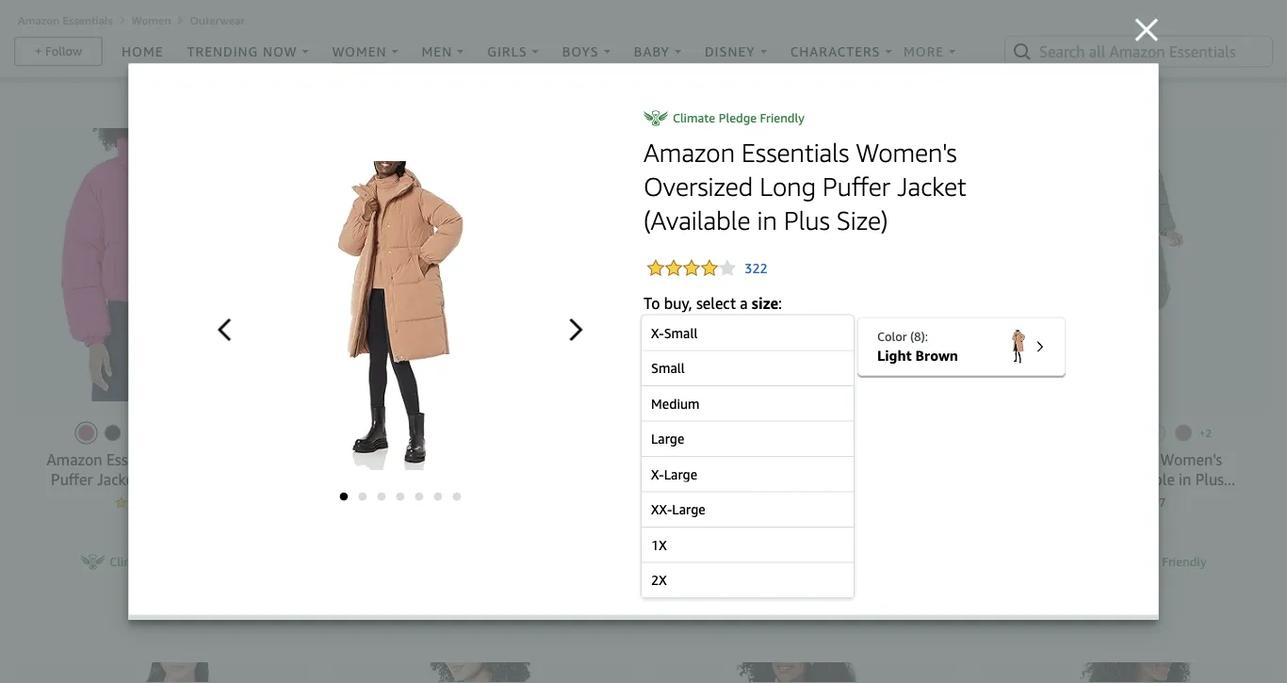 Task type: describe. For each thing, give the bounding box(es) containing it.
amazon essentials women's jean jacket (available in plus size) image
[[397, 662, 568, 683]]

x- for large
[[651, 466, 664, 482]]

100% polyester imported 2-way zipper closure
[[660, 439, 787, 500]]

jacket
[[897, 171, 967, 201]]

2 horizontal spatial size
[[752, 294, 778, 312]]

climate inside 62 dialog
[[673, 111, 715, 125]]

x-large
[[651, 466, 697, 482]]

color
[[877, 330, 907, 344]]

( for select
[[689, 330, 693, 344]]

322
[[826, 495, 848, 509]]

2 vertical spatial size
[[719, 347, 744, 364]]

women link
[[132, 14, 171, 27]]

amazon essentials link
[[18, 14, 113, 27]]

+ follow button
[[16, 38, 101, 65]]

100%
[[660, 439, 696, 454]]

light
[[877, 347, 912, 364]]

amazon essentials women's oversized long puffer jacket (available in plus size) image
[[748, 128, 860, 401]]

amazon for amazon essentials women's oversized long puffer jacket (available in plus size)
[[644, 137, 735, 167]]

2-
[[660, 484, 673, 500]]

amazon for amazon essentials
[[18, 14, 60, 27]]

+ follow
[[35, 44, 82, 58]]

to
[[644, 294, 660, 312]]

climate pledge friendly inside 62 dialog
[[673, 111, 804, 125]]

neon pink image
[[78, 424, 95, 441]]

outerwear link
[[190, 14, 245, 27]]

1 vertical spatial size
[[663, 330, 686, 344]]

plus
[[784, 205, 830, 235]]

amazon essentials women's crop puffer jacket (available in plus size) image
[[60, 128, 262, 401]]

eggshell white image
[[1149, 424, 1166, 441]]

8
[[914, 330, 921, 344]]

women's
[[856, 137, 957, 167]]

( for ):
[[910, 330, 914, 344]]

purple blue image
[[400, 424, 417, 441]]

0 vertical spatial large
[[651, 431, 684, 446]]

0 vertical spatial small
[[664, 325, 698, 340]]

amazon essentials women's oversized long puffer jacket (available in plus size) link
[[644, 135, 1066, 237]]

a inside size ( 12 select a size
[[708, 347, 715, 364]]

$ 62 20 inside 62 dialog
[[644, 387, 701, 421]]

close icon image
[[1135, 18, 1158, 42]]

1 horizontal spatial 62
[[790, 519, 813, 542]]

list box inside 62 dialog
[[642, 315, 854, 683]]

outerwear
[[190, 14, 245, 27]]

:
[[778, 294, 782, 312]]

20 inside 62 dialog
[[685, 391, 701, 408]]

in
[[757, 205, 777, 235]]

x-small
[[651, 325, 698, 340]]

closure
[[744, 484, 787, 500]]

1 horizontal spatial 20
[[813, 522, 825, 534]]

37
[[1152, 495, 1166, 509]]

1 horizontal spatial $
[[784, 522, 790, 534]]

$ inside 62 dialog
[[644, 391, 652, 408]]

to buy, select a size :
[[644, 294, 782, 312]]

1 horizontal spatial $ 62 20
[[784, 519, 825, 542]]

essentials for amazon essentials women's oversized long puffer jacket (available in plus size)
[[742, 137, 849, 167]]



Task type: locate. For each thing, give the bounding box(es) containing it.
$ 62 20
[[644, 387, 701, 421], [784, 519, 825, 542]]

amazon
[[18, 14, 60, 27], [644, 137, 735, 167]]

$
[[644, 391, 652, 408], [784, 522, 790, 534]]

0 vertical spatial x-
[[651, 325, 664, 340]]

large up "way"
[[664, 466, 697, 482]]

0 vertical spatial a
[[740, 294, 748, 312]]

1 horizontal spatial a
[[740, 294, 748, 312]]

black image
[[104, 424, 121, 441]]

xx-
[[651, 501, 672, 517]]

deep brown image
[[131, 424, 148, 441]]

size ( 12 select a size
[[663, 330, 744, 364]]

+2
[[1199, 426, 1212, 439]]

small up select
[[664, 325, 698, 340]]

62 inside dialog
[[652, 387, 685, 421]]

small down x-small at the top of the page
[[651, 360, 685, 376]]

amazon essentials women's quilted coat (available in plus size) image
[[1069, 128, 1183, 401]]

amazon essentials women's relaxed-fit soft ponte blazer image
[[69, 662, 253, 683]]

climate
[[673, 111, 715, 125], [110, 555, 152, 569], [753, 555, 796, 569], [1075, 555, 1117, 569]]

large
[[651, 431, 684, 446], [664, 466, 697, 482], [672, 501, 705, 517]]

1 horizontal spatial light brown image
[[1175, 424, 1192, 441]]

xx-large
[[651, 501, 705, 517]]

Search all Amazon Essentials search field
[[1039, 35, 1242, 67]]

pledge inside 62 dialog
[[719, 111, 757, 125]]

x- down to
[[651, 325, 664, 340]]

2 x- from the top
[[651, 466, 664, 482]]

amazon up +
[[18, 14, 60, 27]]

brown
[[915, 347, 958, 364]]

1 horizontal spatial amazon
[[644, 137, 735, 167]]

women
[[132, 14, 171, 27]]

long
[[760, 171, 816, 201]]

1 vertical spatial x-
[[651, 466, 664, 482]]

amazon inside amazon essentials women's oversized long puffer jacket (available in plus size)
[[644, 137, 735, 167]]

1 horizontal spatial essentials
[[742, 137, 849, 167]]

amazon essentials
[[18, 14, 113, 27]]

1 x- from the top
[[651, 325, 664, 340]]

$ 62 20 up 100%
[[644, 387, 701, 421]]

purple image
[[853, 424, 870, 441]]

essentials
[[63, 14, 113, 27], [742, 137, 849, 167]]

essentials inside amazon essentials women's oversized long puffer jacket (available in plus size)
[[742, 137, 849, 167]]

1 vertical spatial essentials
[[742, 137, 849, 167]]

large up x-large
[[651, 431, 684, 446]]

way
[[673, 484, 699, 500]]

1 ( from the left
[[689, 330, 693, 344]]

0 horizontal spatial amazon
[[18, 14, 60, 27]]

imported
[[660, 461, 716, 477]]

( up select
[[689, 330, 693, 344]]

light brown image left +2 link
[[1175, 424, 1192, 441]]

0 horizontal spatial $
[[644, 391, 652, 408]]

essentials up long at the top
[[742, 137, 849, 167]]

):
[[921, 330, 928, 344]]

light brown image
[[1011, 330, 1025, 364], [1175, 424, 1192, 441]]

2 vertical spatial large
[[672, 501, 705, 517]]

( inside color ( 8 ): light brown
[[910, 330, 914, 344]]

1 vertical spatial small
[[651, 360, 685, 376]]

1 vertical spatial $ 62 20
[[784, 519, 825, 542]]

1 vertical spatial light brown image
[[1175, 424, 1192, 441]]

list box
[[642, 315, 854, 683]]

friendly inside 62 dialog
[[760, 111, 804, 125]]

amazon essentials women's lightweight long-sleeve water-resistant puffer jacket (available in plus size) image
[[733, 662, 876, 683]]

color ( 8 ): light brown
[[877, 330, 958, 364]]

x- up 2- on the right of the page
[[651, 466, 664, 482]]

0 vertical spatial size
[[752, 294, 778, 312]]

select
[[696, 294, 736, 312]]

amazon essentials women's short waisted puffer jacket (available in plus size) image
[[386, 128, 579, 401]]

a
[[740, 294, 748, 312], [708, 347, 715, 364]]

1 horizontal spatial size
[[719, 347, 744, 364]]

size
[[752, 294, 778, 312], [663, 330, 686, 344], [719, 347, 744, 364]]

( inside size ( 12 select a size
[[689, 330, 693, 344]]

climate pledge friendly
[[673, 111, 804, 125], [110, 555, 241, 569], [753, 555, 885, 569], [1075, 555, 1207, 569]]

friendly
[[760, 111, 804, 125], [197, 555, 241, 569], [840, 555, 885, 569], [1162, 555, 1207, 569]]

large for x-
[[664, 466, 697, 482]]

essentials up 'follow'
[[63, 14, 113, 27]]

search image
[[1011, 40, 1034, 63]]

1 vertical spatial 62
[[790, 519, 813, 542]]

(
[[689, 330, 693, 344], [910, 330, 914, 344]]

$ down x-small at the top of the page
[[644, 391, 652, 408]]

0 horizontal spatial size
[[663, 330, 686, 344]]

follow
[[45, 44, 82, 58]]

pledge
[[719, 111, 757, 125], [155, 555, 194, 569], [799, 555, 837, 569], [1121, 555, 1159, 569]]

large for xx-
[[672, 501, 705, 517]]

+2 link
[[1199, 425, 1212, 441]]

size)
[[837, 205, 888, 235]]

1x
[[651, 537, 667, 552]]

0 vertical spatial $ 62 20
[[644, 387, 701, 421]]

0 horizontal spatial 20
[[685, 391, 701, 408]]

x-
[[651, 325, 664, 340], [651, 466, 664, 482]]

0 horizontal spatial essentials
[[63, 14, 113, 27]]

list box containing x-small
[[642, 315, 854, 683]]

polyester
[[700, 439, 755, 454]]

essentials for amazon essentials
[[63, 14, 113, 27]]

1 horizontal spatial (
[[910, 330, 914, 344]]

+
[[35, 44, 42, 58]]

62
[[652, 387, 685, 421], [790, 519, 813, 542]]

light brown image right brown
[[1011, 330, 1025, 364]]

amazon essentials women's oversized long puffer jacket (available in plus size)
[[644, 137, 967, 235]]

puffer
[[823, 171, 890, 201]]

oversized
[[644, 171, 753, 201]]

1 vertical spatial amazon
[[644, 137, 735, 167]]

0 vertical spatial essentials
[[63, 14, 113, 27]]

(available
[[644, 205, 750, 235]]

x- for small
[[651, 325, 664, 340]]

amazon up oversized
[[644, 137, 735, 167]]

$ 62 20 down the closure
[[784, 519, 825, 542]]

62 dialog
[[129, 18, 1158, 683]]

0 horizontal spatial light brown image
[[1011, 330, 1025, 364]]

0 horizontal spatial 62
[[652, 387, 685, 421]]

small
[[664, 325, 698, 340], [651, 360, 685, 376]]

light brown image inside 62 dialog
[[1011, 330, 1025, 364]]

12
[[693, 330, 707, 344]]

0 horizontal spatial (
[[689, 330, 693, 344]]

1 vertical spatial $
[[784, 522, 790, 534]]

2 ( from the left
[[910, 330, 914, 344]]

buy,
[[664, 294, 692, 312]]

1 vertical spatial 20
[[813, 522, 825, 534]]

90
[[1135, 522, 1146, 534]]

0 vertical spatial amazon
[[18, 14, 60, 27]]

zipper
[[702, 484, 741, 500]]

2x
[[651, 572, 667, 588]]

large down "way"
[[672, 501, 705, 517]]

select
[[663, 347, 704, 364]]

medium
[[651, 395, 700, 411]]

black image
[[426, 424, 443, 441]]

amazon essentials women's lightweight long-sleeve full-zip water-resistant packable hooded puffer jacket image
[[1042, 662, 1210, 683]]

0 horizontal spatial a
[[708, 347, 715, 364]]

0 vertical spatial 62
[[652, 387, 685, 421]]

0 vertical spatial 20
[[685, 391, 701, 408]]

1 vertical spatial large
[[664, 466, 697, 482]]

$ down the closure
[[784, 522, 790, 534]]

0 vertical spatial $
[[644, 391, 652, 408]]

20
[[685, 391, 701, 408], [813, 522, 825, 534]]

0 vertical spatial light brown image
[[1011, 330, 1025, 364]]

0 horizontal spatial $ 62 20
[[644, 387, 701, 421]]

1 vertical spatial a
[[708, 347, 715, 364]]

( left ):
[[910, 330, 914, 344]]



Task type: vqa. For each thing, say whether or not it's contained in the screenshot.
the product information
no



